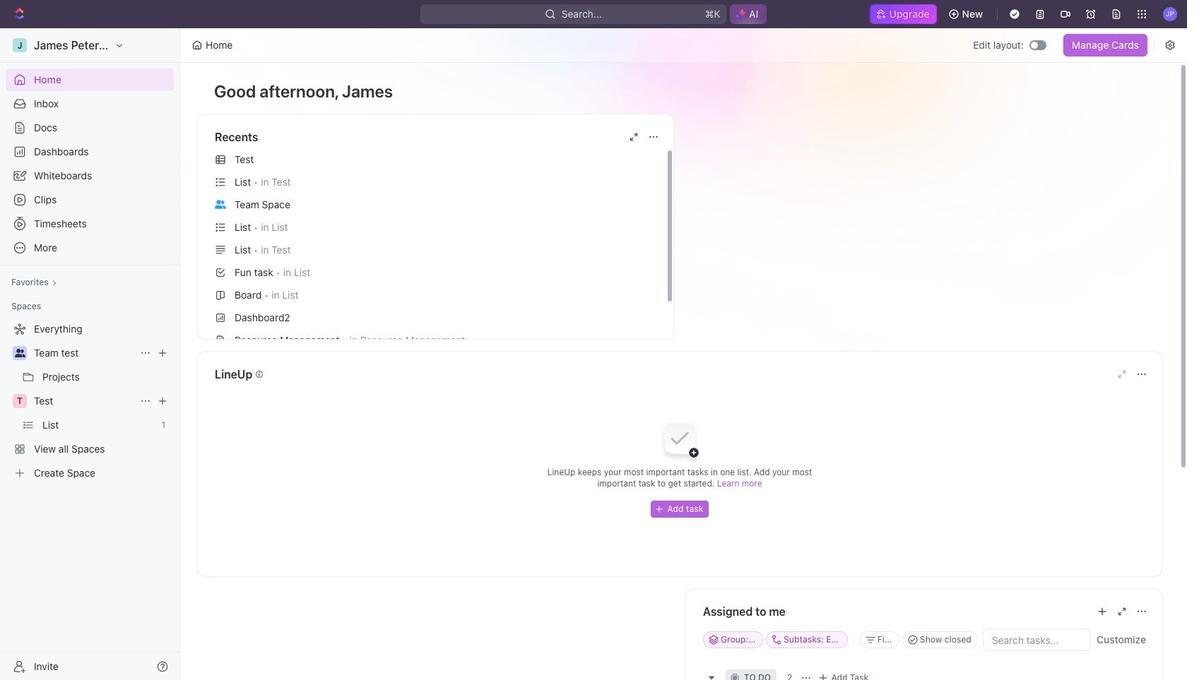 Task type: describe. For each thing, give the bounding box(es) containing it.
user group image inside tree
[[14, 349, 25, 358]]

test, , element
[[13, 394, 27, 409]]

tree inside sidebar navigation
[[6, 318, 174, 485]]



Task type: locate. For each thing, give the bounding box(es) containing it.
tree
[[6, 318, 174, 485]]

user group image
[[215, 200, 226, 209], [14, 349, 25, 358]]

1 vertical spatial user group image
[[14, 349, 25, 358]]

0 vertical spatial user group image
[[215, 200, 226, 209]]

james peterson's workspace, , element
[[13, 38, 27, 52]]

sidebar navigation
[[0, 28, 183, 681]]

Search tasks... text field
[[984, 630, 1090, 651]]

1 horizontal spatial user group image
[[215, 200, 226, 209]]

0 horizontal spatial user group image
[[14, 349, 25, 358]]



Task type: vqa. For each thing, say whether or not it's contained in the screenshot.
second WIFI image from the bottom
no



